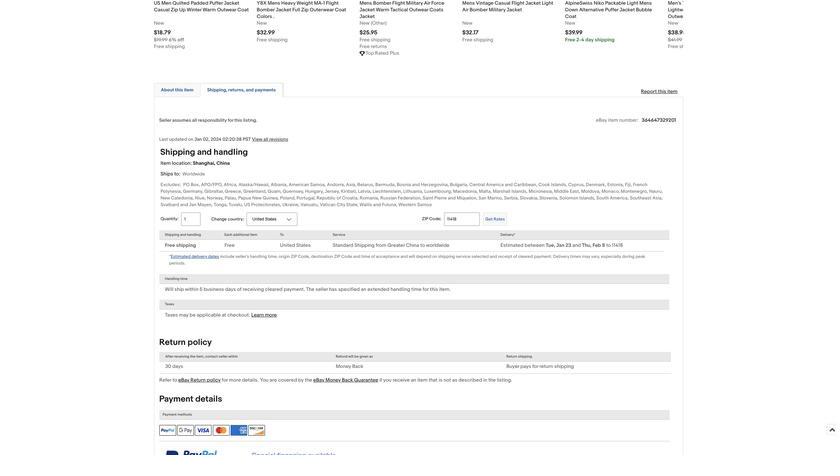 Task type: vqa. For each thing, say whether or not it's contained in the screenshot.
$26.00 Buy It Now +$8.50 shipping
no



Task type: describe. For each thing, give the bounding box(es) containing it.
ZIP Code: text field
[[444, 213, 480, 226]]

po
[[183, 182, 190, 188]]

alternative
[[579, 7, 604, 13]]

ebay item number: 364647329201
[[596, 117, 676, 124]]

1 vertical spatial seller
[[219, 355, 227, 359]]

from
[[376, 243, 386, 249]]

5
[[200, 287, 203, 293]]

each additional item
[[224, 233, 257, 237]]

and left receipt
[[490, 254, 497, 260]]

1 vertical spatial as
[[452, 378, 457, 384]]

Top Rated Plus text field
[[366, 50, 399, 57]]

mens vintage casual flight jacket light air bomber military jacket
[[462, 0, 553, 13]]

day
[[585, 37, 594, 43]]

handling down 02:20:38
[[214, 147, 248, 158]]

full-
[[729, 0, 738, 6]]

mens inside y8x mens heavy weight ma-1 flight bomber jacket full zip outerwear coat colors . new $32.99 free shipping
[[268, 0, 280, 6]]

1 vertical spatial time
[[180, 277, 188, 281]]

you
[[383, 378, 392, 384]]

force
[[431, 0, 444, 6]]

shipping up the * estimated delivery dates
[[176, 243, 196, 249]]

american express image
[[231, 426, 247, 437]]

outwear for us men quilted padded puffer jacket casual zip up winter warm outwear coat
[[217, 7, 236, 13]]

0 vertical spatial china
[[216, 160, 230, 167]]

men's
[[668, 0, 681, 6]]

feb
[[593, 243, 601, 249]]

time inside include seller's handling time, origin zip code, destination zip code and time of acceptance and will depend on shipping service selected and receipt of cleared payment. delivery times may vary, especially during peak periods.
[[361, 254, 370, 260]]

polynesia,
[[161, 189, 182, 194]]

new up svalbard
[[161, 195, 170, 201]]

payment for payment methods
[[163, 413, 177, 417]]

casual inside "mens vintage casual flight jacket light air bomber military jacket"
[[495, 0, 511, 6]]

1 horizontal spatial receiving
[[243, 287, 264, 293]]

0 horizontal spatial listing.
[[243, 118, 257, 123]]

service
[[456, 254, 471, 260]]

location:
[[172, 160, 192, 167]]

New (Other) text field
[[360, 20, 387, 27]]

and right pierre
[[448, 195, 456, 201]]

0 horizontal spatial to
[[172, 378, 177, 384]]

new down greenland,
[[252, 195, 262, 201]]

ebay return policy link
[[178, 378, 221, 384]]

and up lithuania,
[[412, 182, 420, 188]]

1 horizontal spatial zip
[[334, 254, 340, 260]]

2 horizontal spatial the
[[488, 378, 496, 384]]

1 vertical spatial china
[[406, 243, 419, 249]]

seller
[[159, 118, 171, 123]]

seller assumes all responsibility for this listing.
[[159, 118, 257, 123]]

top rated plus
[[366, 50, 399, 56]]

cook
[[538, 182, 550, 188]]

delivery*
[[500, 233, 515, 237]]

jan for last
[[194, 137, 202, 142]]

and down 'greater'
[[400, 254, 408, 260]]

view all revisions link
[[251, 136, 288, 143]]

this left item. on the bottom of page
[[430, 287, 438, 293]]

jan for estimated
[[556, 243, 564, 249]]

handling right extended
[[391, 287, 410, 293]]

puffer inside alpineswiss niko packable light mens down alternative puffer jacket bubble coat new $39.99 free 2-4 day shipping
[[605, 7, 618, 13]]

down
[[565, 7, 578, 13]]

bomber inside "mens vintage casual flight jacket light air bomber military jacket"
[[470, 7, 488, 13]]

free shipping text field for $25.95
[[360, 37, 390, 43]]

Quantity: text field
[[181, 213, 201, 226]]

(other)
[[371, 20, 387, 26]]

worldwide
[[426, 243, 449, 249]]

*
[[169, 254, 171, 260]]

free shipping text field for $18.79
[[154, 43, 185, 50]]

0 vertical spatial an
[[361, 287, 366, 293]]

2 horizontal spatial islands,
[[579, 195, 595, 201]]

shipping inside alpineswiss niko packable light mens down alternative puffer jacket bubble coat new $39.99 free 2-4 day shipping
[[595, 37, 615, 43]]

after
[[165, 355, 173, 359]]

off
[[178, 37, 184, 43]]

0 horizontal spatial zip
[[291, 254, 297, 260]]

flight inside mens bomber flight military air force jacket warm tactical outwear coats jacket new (other) $25.95 free shipping free returns
[[392, 0, 405, 6]]

light inside alpineswiss niko packable light mens down alternative puffer jacket bubble coat new $39.99 free 2-4 day shipping
[[627, 0, 638, 6]]

heavy
[[281, 0, 295, 6]]

$41.99 text field
[[668, 37, 698, 43]]

liechtenstein,
[[373, 189, 402, 194]]

puffer inside us men quilted padded puffer jacket casual zip up winter warm outwear coat
[[209, 0, 223, 6]]

0 horizontal spatial on
[[188, 137, 193, 142]]

include
[[220, 254, 234, 260]]

will inside include seller's handling time, origin zip code, destination zip code and time of acceptance and will depend on shipping service selected and receipt of cleared payment. delivery times may vary, especially during peak periods.
[[409, 254, 415, 260]]

is
[[439, 378, 442, 384]]

0 vertical spatial policy
[[188, 338, 212, 348]]

latvia,
[[358, 189, 372, 194]]

zip inside us men quilted padded puffer jacket casual zip up winter warm outwear coat
[[171, 7, 178, 13]]

shipping up pays
[[518, 355, 532, 359]]

2 horizontal spatial to
[[606, 243, 611, 249]]

bomber inside men's thin bomber jacket full-zip lightweight casual active sport coats outwear new $38.98 $41.99 free shipping
[[693, 0, 711, 6]]

1 vertical spatial shipping and handling
[[165, 233, 201, 237]]

jan inside po box, apo/fpo, africa, alaska/hawaii, albania, american samoa, andorra, asia, belarus, bermuda, bosnia and herzegovina, bulgaria, central america and caribbean, cook islands, cyprus, denmark, estonia, fiji, french polynesia, germany, gibraltar, greece, greenland, guam, guernsey, hungary, jersey, kiribati, latvia, liechtenstein, lithuania, luxembourg, macedonia, malta, marshall islands, micronesia, middle east, moldova, monaco, montenegro, nauru, new caledonia, niue, norway, palau, papua new guinea, poland, portugal, republic of croatia, romania, russian federation, saint pierre and miquelon, san marino, serbia, slovakia, slovenia, solomon islands, south america, southeast asia, svalbard and jan mayen, tonga, tuvalu, us protectorates, ukraine, vanuatu, vatican city state, wallis and futuna, western samoa
[[189, 202, 197, 208]]

details.
[[242, 378, 259, 384]]

1 vertical spatial more
[[229, 378, 241, 384]]

item for each additional item
[[250, 233, 257, 237]]

coat inside alpineswiss niko packable light mens down alternative puffer jacket bubble coat new $39.99 free 2-4 day shipping
[[565, 13, 576, 20]]

dates
[[208, 254, 219, 260]]

of right receipt
[[513, 254, 517, 260]]

for left item. on the bottom of page
[[423, 287, 429, 293]]

be for applicable
[[190, 312, 196, 319]]

east,
[[570, 189, 580, 194]]

and right 23 at the bottom right of page
[[572, 243, 581, 249]]

shipping,
[[207, 87, 227, 93]]

top
[[366, 50, 374, 56]]

this inside button
[[175, 87, 183, 93]]

and down romania,
[[373, 202, 381, 208]]

hungary,
[[305, 189, 324, 194]]

monaco,
[[602, 189, 620, 194]]

gibraltar,
[[204, 189, 224, 194]]

code,
[[298, 254, 310, 260]]

light inside "mens vintage casual flight jacket light air bomber military jacket"
[[542, 0, 553, 6]]

taxes for taxes
[[165, 303, 174, 307]]

caledonia,
[[171, 195, 194, 201]]

shipping, returns, and payments button
[[207, 87, 276, 93]]

new text field for $18.79
[[154, 20, 164, 27]]

item left number:
[[608, 117, 618, 124]]

apo/fpo,
[[201, 182, 223, 188]]

business
[[204, 287, 224, 293]]

on inside include seller's handling time, origin zip code, destination zip code and time of acceptance and will depend on shipping service selected and receipt of cleared payment. delivery times may vary, especially during peak periods.
[[432, 254, 437, 260]]

bomber inside y8x mens heavy weight ma-1 flight bomber jacket full zip outerwear coat colors . new $32.99 free shipping
[[257, 7, 275, 13]]

po box, apo/fpo, africa, alaska/hawaii, albania, american samoa, andorra, asia, belarus, bermuda, bosnia and herzegovina, bulgaria, central america and caribbean, cook islands, cyprus, denmark, estonia, fiji, french polynesia, germany, gibraltar, greece, greenland, guam, guernsey, hungary, jersey, kiribati, latvia, liechtenstein, lithuania, luxembourg, macedonia, malta, marshall islands, micronesia, middle east, moldova, monaco, montenegro, nauru, new caledonia, niue, norway, palau, papua new guinea, poland, portugal, republic of croatia, romania, russian federation, saint pierre and miquelon, san marino, serbia, slovakia, slovenia, solomon islands, south america, southeast asia, svalbard and jan mayen, tonga, tuvalu, us protectorates, ukraine, vanuatu, vatican city state, wallis and futuna, western samoa
[[161, 182, 663, 208]]

1 vertical spatial cleared
[[265, 287, 283, 293]]

western
[[398, 202, 416, 208]]

0 vertical spatial all
[[192, 118, 197, 123]]

0 horizontal spatial estimated
[[171, 254, 191, 260]]

acceptance
[[376, 254, 400, 260]]

1 vertical spatial policy
[[207, 378, 221, 384]]

mens inside mens bomber flight military air force jacket warm tactical outwear coats jacket new (other) $25.95 free shipping free returns
[[360, 0, 372, 6]]

money back
[[336, 364, 363, 370]]

warm inside mens bomber flight military air force jacket warm tactical outwear coats jacket new (other) $25.95 free shipping free returns
[[376, 7, 389, 13]]

view
[[252, 137, 262, 142]]

tab list containing about this item
[[154, 82, 683, 97]]

free down $25.95 text field
[[360, 37, 370, 43]]

returns
[[371, 43, 387, 50]]

0 vertical spatial back
[[352, 364, 363, 370]]

1 vertical spatial payment.
[[284, 287, 305, 293]]

herzegovina,
[[421, 182, 449, 188]]

of left the acceptance
[[371, 254, 375, 260]]

alaska/hawaii,
[[238, 182, 270, 188]]

cleared inside include seller's handling time, origin zip code, destination zip code and time of acceptance and will depend on shipping service selected and receipt of cleared payment. delivery times may vary, especially during peak periods.
[[518, 254, 533, 260]]

air inside "mens vintage casual flight jacket light air bomber military jacket"
[[462, 7, 469, 13]]

city
[[337, 202, 345, 208]]

for up details
[[222, 378, 228, 384]]

number:
[[619, 117, 638, 124]]

mayen,
[[198, 202, 213, 208]]

8
[[602, 243, 605, 249]]

new inside y8x mens heavy weight ma-1 flight bomber jacket full zip outerwear coat colors . new $32.99 free shipping
[[257, 20, 267, 26]]

rates
[[494, 217, 505, 222]]

guinea,
[[263, 195, 279, 201]]

alpineswiss
[[565, 0, 593, 6]]

$32.17 text field
[[462, 29, 479, 36]]

coat for y8x mens heavy weight ma-1 flight bomber jacket full zip outerwear coat colors . new $32.99 free shipping
[[335, 7, 346, 13]]

this up 02:20:38
[[234, 118, 242, 123]]

02:20:38
[[223, 137, 242, 142]]

change country:
[[211, 217, 244, 222]]

get rates button
[[483, 213, 507, 226]]

of inside po box, apo/fpo, africa, alaska/hawaii, albania, american samoa, andorra, asia, belarus, bermuda, bosnia and herzegovina, bulgaria, central america and caribbean, cook islands, cyprus, denmark, estonia, fiji, french polynesia, germany, gibraltar, greece, greenland, guam, guernsey, hungary, jersey, kiribati, latvia, liechtenstein, lithuania, luxembourg, macedonia, malta, marshall islands, micronesia, middle east, moldova, monaco, montenegro, nauru, new caledonia, niue, norway, palau, papua new guinea, poland, portugal, republic of croatia, romania, russian federation, saint pierre and miquelon, san marino, serbia, slovakia, slovenia, solomon islands, south america, southeast asia, svalbard and jan mayen, tonga, tuvalu, us protectorates, ukraine, vanuatu, vatican city state, wallis and futuna, western samoa
[[337, 195, 341, 201]]

poland,
[[280, 195, 296, 201]]

and down "caledonia,"
[[180, 202, 188, 208]]

about this item button
[[161, 87, 193, 93]]

and up the marshall
[[505, 182, 513, 188]]

bosnia
[[397, 182, 411, 188]]

shipping right return
[[554, 364, 574, 370]]

0 horizontal spatial ebay
[[178, 378, 189, 384]]

Free 2-4 day shipping text field
[[565, 37, 615, 43]]

0 horizontal spatial asia,
[[346, 182, 356, 188]]

after receiving the item, contact seller within
[[165, 355, 238, 359]]

0 vertical spatial as
[[369, 355, 373, 359]]

tonga,
[[214, 202, 228, 208]]

new inside mens bomber flight military air force jacket warm tactical outwear coats jacket new (other) $25.95 free shipping free returns
[[360, 20, 370, 26]]

french
[[633, 182, 647, 188]]

1
[[323, 0, 325, 6]]

federation,
[[398, 195, 422, 201]]

has
[[329, 287, 337, 293]]

payment methods
[[163, 413, 192, 417]]

military inside mens bomber flight military air force jacket warm tactical outwear coats jacket new (other) $25.95 free shipping free returns
[[406, 0, 423, 6]]

pierre
[[434, 195, 447, 201]]

each
[[224, 233, 232, 237]]

2 horizontal spatial time
[[411, 287, 422, 293]]

0 vertical spatial shipping and handling
[[160, 147, 248, 158]]

$19.99
[[154, 37, 168, 43]]

1 horizontal spatial return
[[190, 378, 206, 384]]

norway,
[[207, 195, 224, 201]]

that
[[429, 378, 438, 384]]

new inside new $32.17 free shipping
[[462, 20, 472, 26]]

worldwide
[[182, 171, 205, 177]]

2 horizontal spatial ebay
[[596, 117, 607, 124]]

handling down quantity: text box
[[187, 233, 201, 237]]

alpineswiss niko packable light mens down alternative puffer jacket bubble coat new $39.99 free 2-4 day shipping
[[565, 0, 652, 43]]

solomon
[[560, 195, 578, 201]]

specified
[[338, 287, 360, 293]]

$39.99 text field
[[565, 29, 583, 36]]

and up shanghai,
[[197, 147, 212, 158]]

about this item
[[161, 87, 193, 93]]

1 horizontal spatial within
[[228, 355, 238, 359]]

extended
[[367, 287, 389, 293]]

2 vertical spatial shipping
[[355, 243, 375, 249]]

box,
[[191, 182, 200, 188]]

1 vertical spatial shipping
[[165, 233, 179, 237]]

coats for $38.98
[[742, 7, 756, 13]]

free shipping
[[165, 243, 196, 249]]

free up *
[[165, 243, 175, 249]]

futuna,
[[382, 202, 397, 208]]

niko
[[594, 0, 604, 6]]

1 vertical spatial all
[[263, 137, 268, 142]]

free inside new $18.79 $19.99 6% off free shipping
[[154, 43, 164, 50]]

1 vertical spatial back
[[342, 378, 353, 384]]

free shipping text field for $32.99
[[257, 37, 288, 43]]

1 horizontal spatial days
[[225, 287, 236, 293]]

moldova,
[[581, 189, 601, 194]]

and up 'free shipping'
[[180, 233, 186, 237]]

free inside y8x mens heavy weight ma-1 flight bomber jacket full zip outerwear coat colors . new $32.99 free shipping
[[257, 37, 267, 43]]

payment. inside include seller's handling time, origin zip code, destination zip code and time of acceptance and will depend on shipping service selected and receipt of cleared payment. delivery times may vary, especially during peak periods.
[[534, 254, 552, 260]]

casual inside men's thin bomber jacket full-zip lightweight casual active sport coats outwear new $38.98 $41.99 free shipping
[[696, 7, 712, 13]]

.
[[273, 13, 274, 20]]

malta,
[[479, 189, 492, 194]]

0 vertical spatial shipping
[[160, 147, 195, 158]]

fiji,
[[625, 182, 632, 188]]

item left that
[[417, 378, 428, 384]]



Task type: locate. For each thing, give the bounding box(es) containing it.
shipping and handling
[[160, 147, 248, 158], [165, 233, 201, 237]]

1 horizontal spatial casual
[[495, 0, 511, 6]]

assumes
[[172, 118, 191, 123]]

2 horizontal spatial return
[[506, 355, 517, 359]]

0 vertical spatial will
[[409, 254, 415, 260]]

flight
[[326, 0, 339, 6], [392, 0, 405, 6], [512, 0, 524, 6]]

the right by
[[305, 378, 312, 384]]

$18.79 text field
[[154, 29, 171, 36]]

shipping inside new $18.79 $19.99 6% off free shipping
[[165, 43, 185, 50]]

02,
[[203, 137, 210, 142]]

this right 'report' at the right top of the page
[[658, 88, 666, 95]]

shipping down $41.99
[[679, 43, 699, 50]]

0 horizontal spatial us
[[154, 0, 160, 6]]

ship
[[174, 287, 184, 293]]

to
[[280, 233, 284, 237]]

us down papua
[[244, 202, 250, 208]]

0 horizontal spatial return
[[159, 338, 186, 348]]

0 horizontal spatial free shipping text field
[[154, 43, 185, 50]]

money down refund
[[336, 364, 351, 370]]

back down money back
[[342, 378, 353, 384]]

applicable
[[197, 312, 221, 319]]

y8x
[[257, 0, 267, 6]]

free shipping text field for $38.98
[[668, 43, 699, 50]]

this
[[175, 87, 183, 93], [658, 88, 666, 95], [234, 118, 242, 123], [430, 287, 438, 293]]

guam,
[[268, 189, 282, 194]]

2 flight from the left
[[392, 0, 405, 6]]

seller
[[316, 287, 328, 293], [219, 355, 227, 359]]

islands, up middle at the right top of the page
[[551, 182, 567, 188]]

guarantee
[[354, 378, 378, 384]]

1 horizontal spatial light
[[627, 0, 638, 6]]

2 horizontal spatial coat
[[565, 13, 576, 20]]

2 new text field from the left
[[257, 20, 267, 27]]

free inside new $32.17 free shipping
[[462, 37, 473, 43]]

new text field up $32.17
[[462, 20, 472, 27]]

0 horizontal spatial within
[[185, 287, 198, 293]]

you
[[260, 378, 268, 384]]

0 vertical spatial military
[[406, 0, 423, 6]]

0 horizontal spatial casual
[[154, 7, 170, 13]]

outwear for men's thin bomber jacket full-zip lightweight casual active sport coats outwear new $38.98 $41.99 free shipping
[[668, 13, 687, 20]]

ebay money back guarantee link
[[313, 378, 378, 384]]

within
[[185, 287, 198, 293], [228, 355, 238, 359]]

0 horizontal spatial seller
[[219, 355, 227, 359]]

jan left 23 at the bottom right of page
[[556, 243, 564, 249]]

3 flight from the left
[[512, 0, 524, 6]]

us
[[154, 0, 160, 6], [244, 202, 250, 208]]

free shipping text field down $41.99
[[668, 43, 699, 50]]

1 light from the left
[[542, 0, 553, 6]]

as right not
[[452, 378, 457, 384]]

1 vertical spatial money
[[325, 378, 341, 384]]

africa,
[[224, 182, 237, 188]]

return for return policy
[[159, 338, 186, 348]]

origin
[[279, 254, 290, 260]]

2 free shipping text field from the left
[[360, 37, 390, 43]]

0 horizontal spatial all
[[192, 118, 197, 123]]

contact
[[205, 355, 218, 359]]

this right about
[[175, 87, 183, 93]]

0 horizontal spatial free shipping text field
[[257, 37, 288, 43]]

1 horizontal spatial flight
[[392, 0, 405, 6]]

new text field for $38.98
[[668, 20, 678, 27]]

item right about
[[184, 87, 193, 93]]

vanuatu,
[[300, 202, 319, 208]]

new text field for $39.99
[[565, 20, 575, 27]]

estimated
[[500, 243, 524, 249], [171, 254, 191, 260]]

2 vertical spatial islands,
[[579, 195, 595, 201]]

excludes:
[[161, 182, 181, 188]]

0 horizontal spatial cleared
[[265, 287, 283, 293]]

mens inside "mens vintage casual flight jacket light air bomber military jacket"
[[462, 0, 475, 6]]

0 horizontal spatial new text field
[[154, 20, 164, 27]]

1 vertical spatial within
[[228, 355, 238, 359]]

1 coats from the left
[[430, 7, 443, 13]]

1 horizontal spatial be
[[354, 355, 359, 359]]

standard
[[333, 243, 353, 249]]

3 mens from the left
[[462, 0, 475, 6]]

1 vertical spatial jan
[[189, 202, 197, 208]]

1 new text field from the left
[[462, 20, 472, 27]]

will right refund
[[348, 355, 354, 359]]

0 horizontal spatial china
[[216, 160, 230, 167]]

zip left the code:
[[422, 217, 428, 222]]

$41.99
[[668, 37, 682, 43]]

asia, down nauru,
[[652, 195, 663, 201]]

4 mens from the left
[[639, 0, 652, 6]]

1 horizontal spatial on
[[432, 254, 437, 260]]

free shipping text field down "$32.99"
[[257, 37, 288, 43]]

shipping, returns, and payments
[[207, 87, 276, 93]]

flight inside y8x mens heavy weight ma-1 flight bomber jacket full zip outerwear coat colors . new $32.99 free shipping
[[326, 0, 339, 6]]

bulgaria,
[[450, 182, 468, 188]]

updated
[[169, 137, 187, 142]]

additional
[[233, 233, 249, 237]]

mens inside alpineswiss niko packable light mens down alternative puffer jacket bubble coat new $39.99 free 2-4 day shipping
[[639, 0, 652, 6]]

periods.
[[169, 261, 185, 266]]

1 vertical spatial days
[[172, 364, 183, 370]]

new text field up $18.79
[[154, 20, 164, 27]]

new up $38.98 text field
[[668, 20, 678, 26]]

1 vertical spatial puffer
[[605, 7, 618, 13]]

bomber inside mens bomber flight military air force jacket warm tactical outwear coats jacket new (other) $25.95 free shipping free returns
[[373, 0, 391, 6]]

2-
[[576, 37, 581, 43]]

0 horizontal spatial receiving
[[174, 355, 189, 359]]

ebay right by
[[313, 378, 324, 384]]

1 horizontal spatial estimated
[[500, 243, 524, 249]]

return up the after
[[159, 338, 186, 348]]

of right business
[[237, 287, 242, 293]]

free shipping text field down 6%
[[154, 43, 185, 50]]

croatia,
[[342, 195, 359, 201]]

last updated on jan 02, 2024 02:20:38 pst view all revisions
[[159, 137, 288, 142]]

google pay image
[[177, 426, 194, 437]]

1 horizontal spatial puffer
[[605, 7, 618, 13]]

2 taxes from the top
[[165, 312, 178, 319]]

estimated up periods.
[[171, 254, 191, 260]]

and inside button
[[246, 87, 254, 93]]

shipping inside y8x mens heavy weight ma-1 flight bomber jacket full zip outerwear coat colors . new $32.99 free shipping
[[268, 37, 288, 43]]

none text field containing $19.99
[[154, 37, 184, 43]]

methods
[[177, 413, 192, 417]]

days right business
[[225, 287, 236, 293]]

back down refund will be given as at the bottom
[[352, 364, 363, 370]]

free inside men's thin bomber jacket full-zip lightweight casual active sport coats outwear new $38.98 $41.99 free shipping
[[668, 43, 678, 50]]

0 horizontal spatial an
[[361, 287, 366, 293]]

return shipping
[[506, 355, 532, 359]]

russian
[[380, 195, 397, 201]]

air left force
[[424, 0, 430, 6]]

mens left vintage
[[462, 0, 475, 6]]

1 horizontal spatial coat
[[335, 7, 346, 13]]

payment up payment methods
[[159, 395, 193, 405]]

$32.99 text field
[[257, 29, 275, 36]]

service
[[333, 233, 345, 237]]

2 light from the left
[[627, 0, 638, 6]]

new text field down colors
[[257, 20, 267, 27]]

for right pays
[[532, 364, 538, 370]]

0 horizontal spatial zip
[[171, 7, 178, 13]]

coats down force
[[430, 7, 443, 13]]

shipping and handling up shanghai,
[[160, 147, 248, 158]]

time left item. on the bottom of page
[[411, 287, 422, 293]]

0 horizontal spatial the
[[190, 355, 195, 359]]

new text field up $39.99
[[565, 20, 575, 27]]

handling inside include seller's handling time, origin zip code, destination zip code and time of acceptance and will depend on shipping service selected and receipt of cleared payment. delivery times may vary, especially during peak periods.
[[250, 254, 267, 260]]

1 warm from the left
[[203, 7, 216, 13]]

new text field for $32.17
[[462, 20, 472, 27]]

1 new text field from the left
[[154, 20, 164, 27]]

2 mens from the left
[[360, 0, 372, 6]]

zip right the origin
[[291, 254, 297, 260]]

item for about this item
[[184, 87, 193, 93]]

1 vertical spatial receiving
[[174, 355, 189, 359]]

return for return shipping
[[506, 355, 517, 359]]

0 horizontal spatial outwear
[[217, 7, 236, 13]]

shipping down 6%
[[165, 43, 185, 50]]

us left men
[[154, 0, 160, 6]]

0 horizontal spatial coat
[[237, 7, 249, 13]]

2 coats from the left
[[742, 7, 756, 13]]

within left the 5 at the left bottom
[[185, 287, 198, 293]]

be left applicable
[[190, 312, 196, 319]]

winter
[[187, 7, 202, 13]]

to right refer
[[172, 378, 177, 384]]

air inside mens bomber flight military air force jacket warm tactical outwear coats jacket new (other) $25.95 free shipping free returns
[[424, 0, 430, 6]]

outwear right tactical
[[409, 7, 428, 13]]

item for report this item
[[667, 88, 678, 95]]

2 vertical spatial jan
[[556, 243, 564, 249]]

free down each
[[224, 243, 235, 249]]

shipping down $32.17
[[474, 37, 493, 43]]

1 horizontal spatial outwear
[[409, 7, 428, 13]]

1 horizontal spatial warm
[[376, 7, 389, 13]]

to:
[[174, 171, 180, 177]]

New text field
[[154, 20, 164, 27], [257, 20, 267, 27], [668, 20, 678, 27]]

1 horizontal spatial will
[[409, 254, 415, 260]]

if
[[379, 378, 382, 384]]

time
[[361, 254, 370, 260], [180, 277, 188, 281], [411, 287, 422, 293]]

payment
[[159, 395, 193, 405], [163, 413, 177, 417]]

caribbean,
[[514, 182, 537, 188]]

lightweight
[[668, 7, 695, 13]]

jacket inside men's thin bomber jacket full-zip lightweight casual active sport coats outwear new $38.98 $41.99 free shipping
[[712, 0, 727, 6]]

ebay
[[596, 117, 607, 124], [178, 378, 189, 384], [313, 378, 324, 384]]

item inside button
[[184, 87, 193, 93]]

1 mens from the left
[[268, 0, 280, 6]]

mens up "new (other)" text box
[[360, 0, 372, 6]]

Free shipping text field
[[257, 37, 288, 43], [360, 37, 390, 43]]

ships to:
[[161, 171, 180, 177]]

warm down padded
[[203, 7, 216, 13]]

shipping up location:
[[160, 147, 195, 158]]

tactical
[[390, 7, 408, 13]]

country:
[[228, 217, 244, 222]]

shipping and handling up 'free shipping'
[[165, 233, 201, 237]]

0 horizontal spatial flight
[[326, 0, 339, 6]]

san
[[479, 195, 486, 201]]

return up payment details
[[190, 378, 206, 384]]

1 horizontal spatial cleared
[[518, 254, 533, 260]]

coat for us men quilted padded puffer jacket casual zip up winter warm outwear coat
[[237, 7, 249, 13]]

0 vertical spatial time
[[361, 254, 370, 260]]

outwear inside men's thin bomber jacket full-zip lightweight casual active sport coats outwear new $38.98 $41.99 free shipping
[[668, 13, 687, 20]]

new up the $25.95 at the left top of the page
[[360, 20, 370, 26]]

jacket inside alpineswiss niko packable light mens down alternative puffer jacket bubble coat new $39.99 free 2-4 day shipping
[[620, 7, 635, 13]]

cleared up learn more link on the bottom left of the page
[[265, 287, 283, 293]]

change
[[211, 217, 227, 222]]

us men quilted padded puffer jacket casual zip up winter warm outwear coat
[[154, 0, 249, 13]]

1 vertical spatial may
[[179, 312, 188, 319]]

montenegro,
[[621, 189, 648, 194]]

1 horizontal spatial as
[[452, 378, 457, 384]]

item right 'report' at the right top of the page
[[667, 88, 678, 95]]

new down colors
[[257, 20, 267, 26]]

new inside alpineswiss niko packable light mens down alternative puffer jacket bubble coat new $39.99 free 2-4 day shipping
[[565, 20, 575, 26]]

flight up tactical
[[392, 0, 405, 6]]

0 horizontal spatial air
[[424, 0, 430, 6]]

master card image
[[213, 426, 229, 437]]

shipping down "$32.99"
[[268, 37, 288, 43]]

0 horizontal spatial new text field
[[462, 20, 472, 27]]

denmark,
[[586, 182, 606, 188]]

for right responsibility
[[228, 118, 233, 123]]

0 horizontal spatial be
[[190, 312, 196, 319]]

pays
[[520, 364, 531, 370]]

bomber down vintage
[[470, 7, 488, 13]]

us inside us men quilted padded puffer jacket casual zip up winter warm outwear coat
[[154, 0, 160, 6]]

outwear inside mens bomber flight military air force jacket warm tactical outwear coats jacket new (other) $25.95 free shipping free returns
[[409, 7, 428, 13]]

1 horizontal spatial seller
[[316, 287, 328, 293]]

free down "$32.99"
[[257, 37, 267, 43]]

2 vertical spatial time
[[411, 287, 422, 293]]

flight right vintage
[[512, 0, 524, 6]]

new inside new $18.79 $19.99 6% off free shipping
[[154, 20, 164, 26]]

cyprus,
[[568, 182, 585, 188]]

3 new text field from the left
[[668, 20, 678, 27]]

return up buyer
[[506, 355, 517, 359]]

1 horizontal spatial the
[[305, 378, 312, 384]]

puffer down the packable
[[605, 7, 618, 13]]

america,
[[610, 195, 629, 201]]

2 warm from the left
[[376, 7, 389, 13]]

coat inside us men quilted padded puffer jacket casual zip up winter warm outwear coat
[[237, 7, 249, 13]]

flight inside "mens vintage casual flight jacket light air bomber military jacket"
[[512, 0, 524, 6]]

free up top
[[360, 43, 370, 50]]

seller left has
[[316, 287, 328, 293]]

1 flight from the left
[[326, 0, 339, 6]]

paypal image
[[159, 426, 176, 437]]

an right the receive
[[411, 378, 416, 384]]

payment for payment details
[[159, 395, 193, 405]]

the left item,
[[190, 355, 195, 359]]

2 vertical spatial return
[[190, 378, 206, 384]]

1 horizontal spatial us
[[244, 202, 250, 208]]

2 horizontal spatial zip
[[422, 217, 428, 222]]

coats inside mens bomber flight military air force jacket warm tactical outwear coats jacket new (other) $25.95 free shipping free returns
[[430, 7, 443, 13]]

niue,
[[195, 195, 206, 201]]

may left applicable
[[179, 312, 188, 319]]

Free shipping text field
[[462, 37, 493, 43], [154, 43, 185, 50], [668, 43, 699, 50]]

get rates
[[485, 217, 505, 222]]

2 new text field from the left
[[565, 20, 575, 27]]

1 vertical spatial asia,
[[652, 195, 663, 201]]

new inside men's thin bomber jacket full-zip lightweight casual active sport coats outwear new $38.98 $41.99 free shipping
[[668, 20, 678, 26]]

warm inside us men quilted padded puffer jacket casual zip up winter warm outwear coat
[[203, 7, 216, 13]]

1 horizontal spatial to
[[420, 243, 425, 249]]

cleared down between
[[518, 254, 533, 260]]

and right code
[[353, 254, 360, 260]]

0 horizontal spatial islands,
[[512, 189, 528, 194]]

shipping inside mens bomber flight military air force jacket warm tactical outwear coats jacket new (other) $25.95 free shipping free returns
[[371, 37, 390, 43]]

return
[[539, 364, 553, 370]]

outerwear
[[310, 7, 334, 13]]

new text field for $32.99
[[257, 20, 267, 27]]

especially
[[601, 254, 621, 260]]

$38.98 text field
[[668, 29, 686, 36]]

jacket inside y8x mens heavy weight ma-1 flight bomber jacket full zip outerwear coat colors . new $32.99 free shipping
[[276, 7, 291, 13]]

light left "alpineswiss"
[[542, 0, 553, 6]]

us inside po box, apo/fpo, africa, alaska/hawaii, albania, american samoa, andorra, asia, belarus, bermuda, bosnia and herzegovina, bulgaria, central america and caribbean, cook islands, cyprus, denmark, estonia, fiji, french polynesia, germany, gibraltar, greece, greenland, guam, guernsey, hungary, jersey, kiribati, latvia, liechtenstein, lithuania, luxembourg, macedonia, malta, marshall islands, micronesia, middle east, moldova, monaco, montenegro, nauru, new caledonia, niue, norway, palau, papua new guinea, poland, portugal, republic of croatia, romania, russian federation, saint pierre and miquelon, san marino, serbia, slovakia, slovenia, solomon islands, south america, southeast asia, svalbard and jan mayen, tonga, tuvalu, us protectorates, ukraine, vanuatu, vatican city state, wallis and futuna, western samoa
[[244, 202, 250, 208]]

2 horizontal spatial zip
[[738, 0, 746, 6]]

0 vertical spatial money
[[336, 364, 351, 370]]

samoa
[[417, 202, 432, 208]]

0 vertical spatial payment
[[159, 395, 193, 405]]

jersey,
[[325, 189, 340, 194]]

weight
[[297, 0, 313, 6]]

casual inside us men quilted padded puffer jacket casual zip up winter warm outwear coat
[[154, 7, 170, 13]]

visa image
[[195, 426, 212, 437]]

outwear inside us men quilted padded puffer jacket casual zip up winter warm outwear coat
[[217, 7, 236, 13]]

new up $32.17
[[462, 20, 472, 26]]

1 horizontal spatial time
[[361, 254, 370, 260]]

zip
[[422, 217, 428, 222], [291, 254, 297, 260], [334, 254, 340, 260]]

1 vertical spatial on
[[432, 254, 437, 260]]

tab list
[[154, 82, 683, 97]]

1 horizontal spatial an
[[411, 378, 416, 384]]

more right learn
[[265, 312, 277, 319]]

asia,
[[346, 182, 356, 188], [652, 195, 663, 201]]

0 vertical spatial air
[[424, 0, 430, 6]]

may inside include seller's handling time, origin zip code, destination zip code and time of acceptance and will depend on shipping service selected and receipt of cleared payment. delivery times may vary, especially during peak periods.
[[582, 254, 590, 260]]

luxembourg,
[[424, 189, 452, 194]]

zip left code
[[334, 254, 340, 260]]

free
[[257, 37, 267, 43], [360, 37, 370, 43], [462, 37, 473, 43], [565, 37, 575, 43], [154, 43, 164, 50], [360, 43, 370, 50], [668, 43, 678, 50], [165, 243, 175, 249], [224, 243, 235, 249]]

1 taxes from the top
[[165, 303, 174, 307]]

1 horizontal spatial all
[[263, 137, 268, 142]]

puffer right padded
[[209, 0, 223, 6]]

free shipping text field down the $25.95 at the left top of the page
[[360, 37, 390, 43]]

south
[[596, 195, 609, 201]]

1 vertical spatial taxes
[[165, 312, 178, 319]]

to right 8
[[606, 243, 611, 249]]

zip inside men's thin bomber jacket full-zip lightweight casual active sport coats outwear new $38.98 $41.99 free shipping
[[738, 0, 746, 6]]

1 vertical spatial payment
[[163, 413, 177, 417]]

free inside alpineswiss niko packable light mens down alternative puffer jacket bubble coat new $39.99 free 2-4 day shipping
[[565, 37, 575, 43]]

ships
[[161, 171, 173, 177]]

coat inside y8x mens heavy weight ma-1 flight bomber jacket full zip outerwear coat colors . new $32.99 free shipping
[[335, 7, 346, 13]]

refer to ebay return policy for more details. you are covered by the ebay money back guarantee if you receive an item that is not as described in the listing.
[[159, 378, 512, 384]]

shipping up the returns
[[371, 37, 390, 43]]

receiving right the after
[[174, 355, 189, 359]]

taxes for taxes may be applicable at checkout. learn more
[[165, 312, 178, 319]]

1 horizontal spatial payment.
[[534, 254, 552, 260]]

coats for (other)
[[430, 7, 443, 13]]

as right given
[[369, 355, 373, 359]]

payment. down 'tue,'
[[534, 254, 552, 260]]

New text field
[[462, 20, 472, 27], [565, 20, 575, 27]]

0 vertical spatial estimated
[[500, 243, 524, 249]]

islands,
[[551, 182, 567, 188], [512, 189, 528, 194], [579, 195, 595, 201]]

11418
[[612, 243, 623, 249]]

0 vertical spatial may
[[582, 254, 590, 260]]

thin
[[682, 0, 692, 6]]

belarus,
[[357, 182, 374, 188]]

0 horizontal spatial may
[[179, 312, 188, 319]]

payment. left the
[[284, 287, 305, 293]]

discover image
[[248, 426, 265, 437]]

$25.95 text field
[[360, 29, 377, 36]]

greenland,
[[243, 189, 267, 194]]

0 vertical spatial payment.
[[534, 254, 552, 260]]

1 horizontal spatial ebay
[[313, 378, 324, 384]]

2 horizontal spatial free shipping text field
[[668, 43, 699, 50]]

all right assumes
[[192, 118, 197, 123]]

coats inside men's thin bomber jacket full-zip lightweight casual active sport coats outwear new $38.98 $41.99 free shipping
[[742, 7, 756, 13]]

southeast
[[630, 195, 651, 201]]

china up include seller's handling time, origin zip code, destination zip code and time of acceptance and will depend on shipping service selected and receipt of cleared payment. delivery times may vary, especially during peak periods.
[[406, 243, 419, 249]]

1 vertical spatial listing.
[[497, 378, 512, 384]]

0 horizontal spatial days
[[172, 364, 183, 370]]

payments
[[255, 87, 276, 93]]

warm up "(other)"
[[376, 7, 389, 13]]

0 vertical spatial more
[[265, 312, 277, 319]]

zip inside y8x mens heavy weight ma-1 flight bomber jacket full zip outerwear coat colors . new $32.99 free shipping
[[301, 7, 309, 13]]

flight right 1 at the top of page
[[326, 0, 339, 6]]

air up $32.17 text box
[[462, 7, 469, 13]]

handling left time,
[[250, 254, 267, 260]]

ebay down 30 days
[[178, 378, 189, 384]]

all
[[192, 118, 197, 123], [263, 137, 268, 142]]

1 vertical spatial will
[[348, 355, 354, 359]]

shipping inside include seller's handling time, origin zip code, destination zip code and time of acceptance and will depend on shipping service selected and receipt of cleared payment. delivery times may vary, especially during peak periods.
[[438, 254, 455, 260]]

shipping inside men's thin bomber jacket full-zip lightweight casual active sport coats outwear new $38.98 $41.99 free shipping
[[679, 43, 699, 50]]

be for given
[[354, 355, 359, 359]]

code:
[[429, 217, 441, 222]]

None text field
[[154, 37, 184, 43]]

0 horizontal spatial military
[[406, 0, 423, 6]]

1 horizontal spatial free shipping text field
[[462, 37, 493, 43]]

men
[[161, 0, 171, 6]]

0 vertical spatial islands,
[[551, 182, 567, 188]]

payment left methods
[[163, 413, 177, 417]]

micronesia,
[[529, 189, 553, 194]]

shipping inside new $32.17 free shipping
[[474, 37, 493, 43]]

Free returns text field
[[360, 43, 387, 50]]

1 vertical spatial an
[[411, 378, 416, 384]]

0 vertical spatial be
[[190, 312, 196, 319]]

will
[[409, 254, 415, 260], [348, 355, 354, 359]]

0 vertical spatial taxes
[[165, 303, 174, 307]]

days right 30
[[172, 364, 183, 370]]

0 horizontal spatial more
[[229, 378, 241, 384]]

jacket inside us men quilted padded puffer jacket casual zip up winter warm outwear coat
[[224, 0, 239, 6]]

military inside "mens vintage casual flight jacket light air bomber military jacket"
[[489, 7, 506, 13]]

asia, up kiribati,
[[346, 182, 356, 188]]

ukraine,
[[282, 202, 299, 208]]

islands, down moldova,
[[579, 195, 595, 201]]

2 horizontal spatial casual
[[696, 7, 712, 13]]

1 free shipping text field from the left
[[257, 37, 288, 43]]

0 horizontal spatial as
[[369, 355, 373, 359]]



